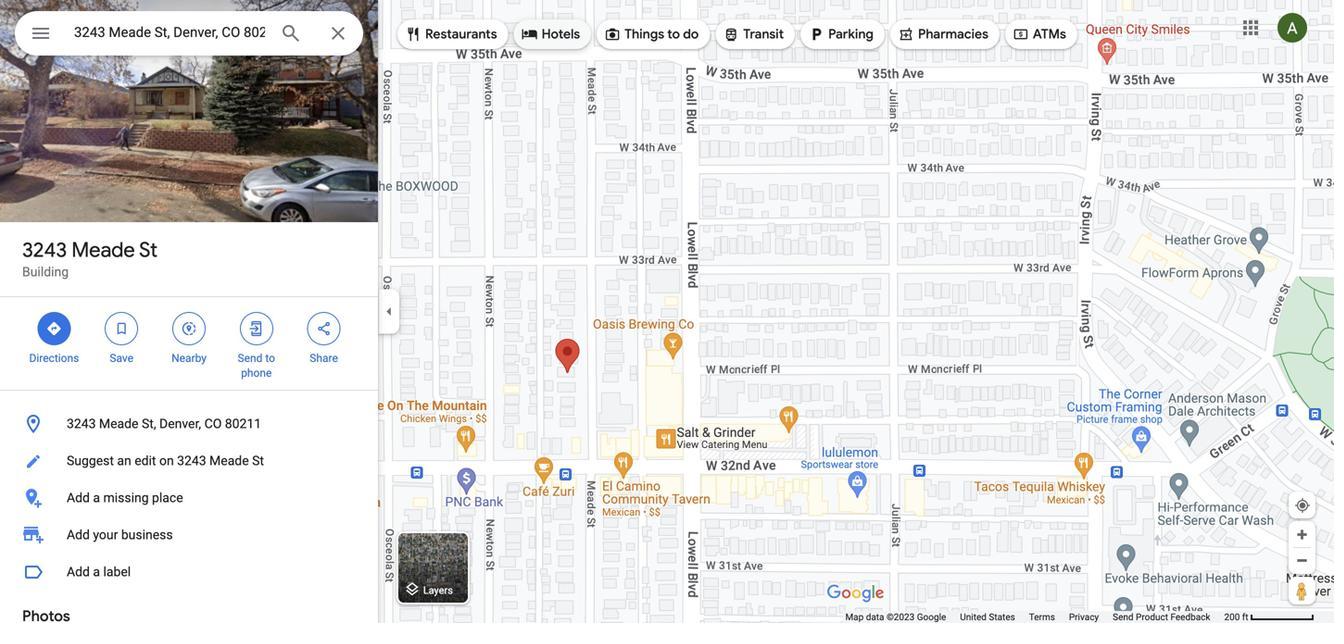 Task type: vqa. For each thing, say whether or not it's contained in the screenshot.


Task type: locate. For each thing, give the bounding box(es) containing it.
0 vertical spatial send
[[238, 352, 263, 365]]

share
[[310, 352, 338, 365]]

0 horizontal spatial st
[[139, 237, 158, 263]]

business
[[121, 528, 173, 543]]

3243 meade st building
[[22, 237, 158, 280]]

hotels
[[542, 26, 580, 43]]

actions for 3243 meade st region
[[0, 298, 378, 390]]

on
[[159, 454, 174, 469]]

send inside send to phone
[[238, 352, 263, 365]]

do
[[683, 26, 699, 43]]

to inside send to phone
[[265, 352, 275, 365]]

1 horizontal spatial to
[[668, 26, 680, 43]]

2 vertical spatial add
[[67, 565, 90, 580]]

show your location image
[[1295, 498, 1311, 514]]

add for add a missing place
[[67, 491, 90, 506]]

0 horizontal spatial to
[[265, 352, 275, 365]]

add inside 'button'
[[67, 565, 90, 580]]

3243 for st
[[22, 237, 67, 263]]

zoom in image
[[1296, 528, 1310, 542]]

meade inside the suggest an edit on 3243 meade st button
[[210, 454, 249, 469]]

send for send to phone
[[238, 352, 263, 365]]

3243 inside 3243 meade st building
[[22, 237, 67, 263]]


[[30, 20, 52, 47]]

a inside 'button'
[[93, 565, 100, 580]]

send left product
[[1113, 612, 1134, 623]]

1 vertical spatial add
[[67, 528, 90, 543]]

show street view coverage image
[[1289, 577, 1316, 605]]

an
[[117, 454, 131, 469]]

st inside button
[[252, 454, 264, 469]]

meade left st,
[[99, 417, 139, 432]]

1 vertical spatial meade
[[99, 417, 139, 432]]

atms
[[1033, 26, 1067, 43]]

 hotels
[[521, 24, 580, 44]]

to left "do"
[[668, 26, 680, 43]]

meade down 80211
[[210, 454, 249, 469]]


[[248, 319, 265, 339]]

add left label
[[67, 565, 90, 580]]

2 vertical spatial meade
[[210, 454, 249, 469]]

phone
[[241, 367, 272, 380]]

meade for st,
[[99, 417, 139, 432]]

map data ©2023 google
[[846, 612, 947, 623]]

map
[[846, 612, 864, 623]]

0 horizontal spatial send
[[238, 352, 263, 365]]

add left your
[[67, 528, 90, 543]]

send inside send product feedback button
[[1113, 612, 1134, 623]]

terms button
[[1030, 612, 1056, 624]]

add
[[67, 491, 90, 506], [67, 528, 90, 543], [67, 565, 90, 580]]

st
[[139, 237, 158, 263], [252, 454, 264, 469]]

terms
[[1030, 612, 1056, 623]]

send
[[238, 352, 263, 365], [1113, 612, 1134, 623]]


[[898, 24, 915, 44]]

3243 up suggest on the left
[[67, 417, 96, 432]]

1 horizontal spatial st
[[252, 454, 264, 469]]

meade
[[72, 237, 135, 263], [99, 417, 139, 432], [210, 454, 249, 469]]

to
[[668, 26, 680, 43], [265, 352, 275, 365]]

a inside button
[[93, 491, 100, 506]]

parking
[[829, 26, 874, 43]]

a
[[93, 491, 100, 506], [93, 565, 100, 580]]

1 vertical spatial send
[[1113, 612, 1134, 623]]


[[405, 24, 422, 44]]


[[316, 319, 332, 339]]

a for label
[[93, 565, 100, 580]]

3 add from the top
[[67, 565, 90, 580]]

2 add from the top
[[67, 528, 90, 543]]

meade inside 3243 meade st building
[[72, 237, 135, 263]]

united states
[[960, 612, 1016, 623]]

suggest an edit on 3243 meade st
[[67, 454, 264, 469]]

add down suggest on the left
[[67, 491, 90, 506]]

pharmacies
[[918, 26, 989, 43]]

3243 right on at the left of page
[[177, 454, 206, 469]]

to up phone
[[265, 352, 275, 365]]

1 vertical spatial to
[[265, 352, 275, 365]]

add inside button
[[67, 491, 90, 506]]

1 vertical spatial st
[[252, 454, 264, 469]]

footer inside 'google maps' element
[[846, 612, 1225, 624]]

things
[[625, 26, 665, 43]]

2 a from the top
[[93, 565, 100, 580]]

meade inside 3243 meade st, denver, co 80211 button
[[99, 417, 139, 432]]

 search field
[[15, 11, 363, 59]]

send up phone
[[238, 352, 263, 365]]

a for missing
[[93, 491, 100, 506]]

1 vertical spatial 3243
[[67, 417, 96, 432]]

 pharmacies
[[898, 24, 989, 44]]

200
[[1225, 612, 1240, 623]]

0 vertical spatial to
[[668, 26, 680, 43]]

200 ft button
[[1225, 612, 1315, 623]]

2 vertical spatial 3243
[[177, 454, 206, 469]]

ft
[[1243, 612, 1249, 623]]

0 vertical spatial st
[[139, 237, 158, 263]]

1 a from the top
[[93, 491, 100, 506]]

3243 meade st main content
[[0, 0, 378, 624]]

0 vertical spatial a
[[93, 491, 100, 506]]

edit
[[135, 454, 156, 469]]


[[723, 24, 740, 44]]

send for send product feedback
[[1113, 612, 1134, 623]]

footer
[[846, 612, 1225, 624]]

0 vertical spatial add
[[67, 491, 90, 506]]

footer containing map data ©2023 google
[[846, 612, 1225, 624]]

0 vertical spatial 3243
[[22, 237, 67, 263]]

a left label
[[93, 565, 100, 580]]


[[521, 24, 538, 44]]

None field
[[74, 21, 265, 44]]

suggest an edit on 3243 meade st button
[[0, 443, 378, 480]]

3243 meade st, denver, co 80211 button
[[0, 406, 378, 443]]

meade up the 
[[72, 237, 135, 263]]

to inside  things to do
[[668, 26, 680, 43]]

data
[[866, 612, 885, 623]]

your
[[93, 528, 118, 543]]

1 add from the top
[[67, 491, 90, 506]]

0 vertical spatial meade
[[72, 237, 135, 263]]

1 vertical spatial a
[[93, 565, 100, 580]]

google
[[917, 612, 947, 623]]

st inside 3243 meade st building
[[139, 237, 158, 263]]

3243
[[22, 237, 67, 263], [67, 417, 96, 432], [177, 454, 206, 469]]

co
[[204, 417, 222, 432]]

save
[[110, 352, 133, 365]]

3243 up building
[[22, 237, 67, 263]]

a left missing
[[93, 491, 100, 506]]

states
[[989, 612, 1016, 623]]

1 horizontal spatial send
[[1113, 612, 1134, 623]]



Task type: describe. For each thing, give the bounding box(es) containing it.
3243 for st,
[[67, 417, 96, 432]]

nearby
[[172, 352, 207, 365]]

send product feedback button
[[1113, 612, 1211, 624]]

send to phone
[[238, 352, 275, 380]]

200 ft
[[1225, 612, 1249, 623]]

 restaurants
[[405, 24, 497, 44]]

st,
[[142, 417, 156, 432]]

add for add your business
[[67, 528, 90, 543]]

google maps element
[[0, 0, 1335, 624]]

united states button
[[960, 612, 1016, 624]]

google account: angela cha  
(angela.cha@adept.ai) image
[[1278, 13, 1308, 43]]

add a missing place button
[[0, 480, 378, 517]]

layers
[[423, 585, 453, 597]]

3243 meade st, denver, co 80211
[[67, 417, 261, 432]]


[[113, 319, 130, 339]]

80211
[[225, 417, 261, 432]]

add a label
[[67, 565, 131, 580]]

label
[[103, 565, 131, 580]]

place
[[152, 491, 183, 506]]

building
[[22, 265, 69, 280]]

add for add a label
[[67, 565, 90, 580]]

suggest
[[67, 454, 114, 469]]

none field inside "3243 meade st, denver, co 80211" field
[[74, 21, 265, 44]]

collapse side panel image
[[379, 302, 399, 322]]


[[604, 24, 621, 44]]

 parking
[[808, 24, 874, 44]]


[[1013, 24, 1030, 44]]

feedback
[[1171, 612, 1211, 623]]

add your business link
[[0, 517, 378, 554]]

denver,
[[159, 417, 201, 432]]

privacy
[[1069, 612, 1099, 623]]

add your business
[[67, 528, 173, 543]]

zoom out image
[[1296, 554, 1310, 568]]

 transit
[[723, 24, 784, 44]]

©2023
[[887, 612, 915, 623]]

privacy button
[[1069, 612, 1099, 624]]

meade for st
[[72, 237, 135, 263]]

directions
[[29, 352, 79, 365]]

add a label button
[[0, 554, 378, 591]]

add a missing place
[[67, 491, 183, 506]]

restaurants
[[425, 26, 497, 43]]

united
[[960, 612, 987, 623]]

 things to do
[[604, 24, 699, 44]]

product
[[1136, 612, 1169, 623]]

send product feedback
[[1113, 612, 1211, 623]]


[[46, 319, 62, 339]]

 atms
[[1013, 24, 1067, 44]]

 button
[[15, 11, 67, 59]]


[[808, 24, 825, 44]]

3243 Meade St, Denver, CO 80211 field
[[15, 11, 363, 56]]

missing
[[103, 491, 149, 506]]

transit
[[744, 26, 784, 43]]


[[181, 319, 197, 339]]



